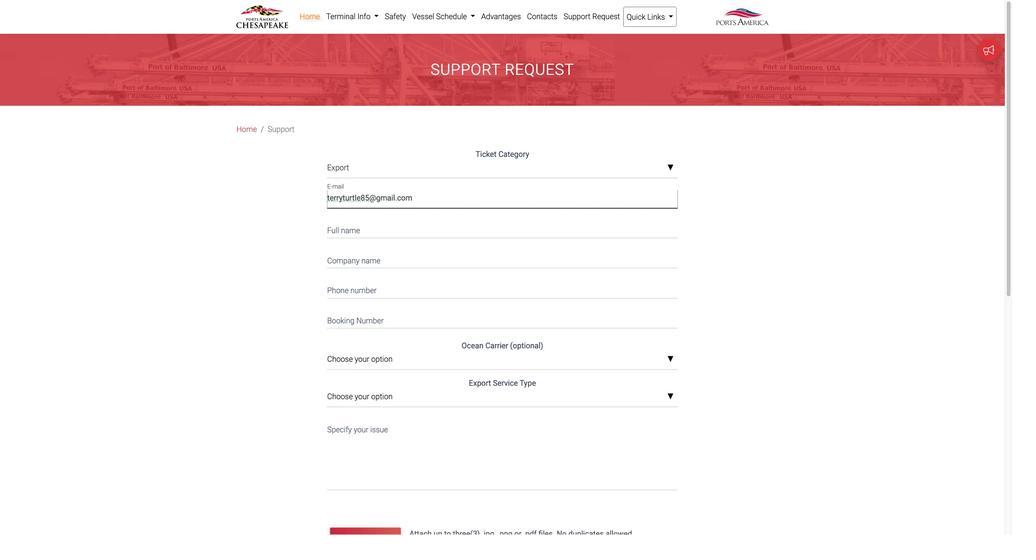 Task type: describe. For each thing, give the bounding box(es) containing it.
vessel
[[412, 12, 434, 21]]

2 vertical spatial your
[[354, 425, 368, 434]]

info
[[357, 12, 371, 21]]

e-
[[327, 183, 332, 190]]

Attach up to three(3) .jpg, .png or .pdf files. No duplicates allowed. text field
[[409, 525, 680, 535]]

Company name text field
[[327, 250, 678, 269]]

2 horizontal spatial support
[[564, 12, 591, 21]]

0 horizontal spatial home
[[236, 125, 257, 134]]

vessel schedule
[[412, 12, 469, 21]]

number
[[351, 286, 377, 295]]

1 horizontal spatial request
[[592, 12, 620, 21]]

0 horizontal spatial home link
[[236, 124, 257, 135]]

phone
[[327, 286, 349, 295]]

quick links link
[[623, 7, 677, 27]]

full name
[[327, 226, 360, 235]]

name for company name
[[361, 256, 381, 265]]

company
[[327, 256, 360, 265]]

terminal info link
[[323, 7, 382, 26]]

0 vertical spatial support request
[[564, 12, 620, 21]]

phone number
[[327, 286, 377, 295]]

support request link
[[561, 7, 623, 26]]

export service type
[[469, 379, 536, 388]]

number
[[356, 316, 384, 325]]

export for export
[[327, 163, 349, 172]]

full
[[327, 226, 339, 235]]

contacts
[[527, 12, 558, 21]]

export for export service type
[[469, 379, 491, 388]]

carrier
[[485, 341, 508, 350]]

1 ▼ from the top
[[667, 164, 674, 172]]

advantages
[[481, 12, 521, 21]]

Full name text field
[[327, 220, 678, 238]]

ocean carrier (optional)
[[462, 341, 543, 350]]

2 choose your option from the top
[[327, 392, 393, 401]]

type
[[520, 379, 536, 388]]

vessel schedule link
[[409, 7, 478, 26]]

quick
[[627, 12, 646, 21]]

2 choose from the top
[[327, 392, 353, 401]]

(optional)
[[510, 341, 543, 350]]

schedule
[[436, 12, 467, 21]]



Task type: vqa. For each thing, say whether or not it's contained in the screenshot.
leftmost Home
yes



Task type: locate. For each thing, give the bounding box(es) containing it.
1 option from the top
[[371, 355, 393, 364]]

0 vertical spatial name
[[341, 226, 360, 235]]

contacts link
[[524, 7, 561, 26]]

2 vertical spatial support
[[268, 125, 295, 134]]

safety link
[[382, 7, 409, 26]]

2 option from the top
[[371, 392, 393, 401]]

0 vertical spatial ▼
[[667, 164, 674, 172]]

1 vertical spatial name
[[361, 256, 381, 265]]

Phone number text field
[[327, 280, 678, 299]]

1 horizontal spatial home link
[[297, 7, 323, 26]]

choose your option up the specify your issue
[[327, 392, 393, 401]]

ticket category
[[476, 150, 529, 159]]

0 vertical spatial option
[[371, 355, 393, 364]]

your left issue
[[354, 425, 368, 434]]

home link
[[297, 7, 323, 26], [236, 124, 257, 135]]

▼
[[667, 164, 674, 172], [667, 356, 674, 363], [667, 393, 674, 401]]

Booking Number text field
[[327, 310, 678, 329]]

issue
[[370, 425, 388, 434]]

terminal
[[326, 12, 356, 21]]

specify
[[327, 425, 352, 434]]

name right full
[[341, 226, 360, 235]]

Specify your issue text field
[[327, 419, 678, 490]]

1 vertical spatial home link
[[236, 124, 257, 135]]

name
[[341, 226, 360, 235], [361, 256, 381, 265]]

1 vertical spatial your
[[355, 392, 369, 401]]

name right company
[[361, 256, 381, 265]]

option up issue
[[371, 392, 393, 401]]

1 vertical spatial choose
[[327, 392, 353, 401]]

home
[[300, 12, 320, 21], [236, 125, 257, 134]]

specify your issue
[[327, 425, 388, 434]]

category
[[499, 150, 529, 159]]

choose down booking
[[327, 355, 353, 364]]

your up the specify your issue
[[355, 392, 369, 401]]

0 horizontal spatial export
[[327, 163, 349, 172]]

1 horizontal spatial export
[[469, 379, 491, 388]]

option down number
[[371, 355, 393, 364]]

terminal info
[[326, 12, 372, 21]]

1 vertical spatial ▼
[[667, 356, 674, 363]]

0 vertical spatial your
[[355, 355, 369, 364]]

choose your option down booking number
[[327, 355, 393, 364]]

booking
[[327, 316, 355, 325]]

2 ▼ from the top
[[667, 356, 674, 363]]

safety
[[385, 12, 406, 21]]

ticket
[[476, 150, 497, 159]]

booking number
[[327, 316, 384, 325]]

0 horizontal spatial request
[[505, 61, 574, 79]]

0 vertical spatial support
[[564, 12, 591, 21]]

0 horizontal spatial name
[[341, 226, 360, 235]]

1 choose from the top
[[327, 355, 353, 364]]

support
[[564, 12, 591, 21], [431, 61, 501, 79], [268, 125, 295, 134]]

0 vertical spatial request
[[592, 12, 620, 21]]

option
[[371, 355, 393, 364], [371, 392, 393, 401]]

company name
[[327, 256, 381, 265]]

1 choose your option from the top
[[327, 355, 393, 364]]

choose
[[327, 355, 353, 364], [327, 392, 353, 401]]

1 horizontal spatial home
[[300, 12, 320, 21]]

0 vertical spatial home link
[[297, 7, 323, 26]]

0 vertical spatial choose your option
[[327, 355, 393, 364]]

name for full name
[[341, 226, 360, 235]]

1 horizontal spatial name
[[361, 256, 381, 265]]

export up mail
[[327, 163, 349, 172]]

service
[[493, 379, 518, 388]]

links
[[647, 12, 665, 21]]

your down booking number
[[355, 355, 369, 364]]

support request
[[564, 12, 620, 21], [431, 61, 574, 79]]

mail
[[332, 183, 344, 190]]

export left service
[[469, 379, 491, 388]]

1 vertical spatial request
[[505, 61, 574, 79]]

quick links
[[627, 12, 667, 21]]

0 vertical spatial choose
[[327, 355, 353, 364]]

1 vertical spatial home
[[236, 125, 257, 134]]

0 horizontal spatial support
[[268, 125, 295, 134]]

0 vertical spatial export
[[327, 163, 349, 172]]

3 ▼ from the top
[[667, 393, 674, 401]]

choose up specify
[[327, 392, 353, 401]]

1 vertical spatial option
[[371, 392, 393, 401]]

request
[[592, 12, 620, 21], [505, 61, 574, 79]]

2 vertical spatial ▼
[[667, 393, 674, 401]]

1 vertical spatial choose your option
[[327, 392, 393, 401]]

export
[[327, 163, 349, 172], [469, 379, 491, 388]]

ocean
[[462, 341, 484, 350]]

choose your option
[[327, 355, 393, 364], [327, 392, 393, 401]]

1 horizontal spatial support
[[431, 61, 501, 79]]

advantages link
[[478, 7, 524, 26]]

e-mail
[[327, 183, 344, 190]]

1 vertical spatial export
[[469, 379, 491, 388]]

1 vertical spatial support
[[431, 61, 501, 79]]

0 vertical spatial home
[[300, 12, 320, 21]]

1 vertical spatial support request
[[431, 61, 574, 79]]

E-mail email field
[[327, 190, 678, 208]]

your
[[355, 355, 369, 364], [355, 392, 369, 401], [354, 425, 368, 434]]



